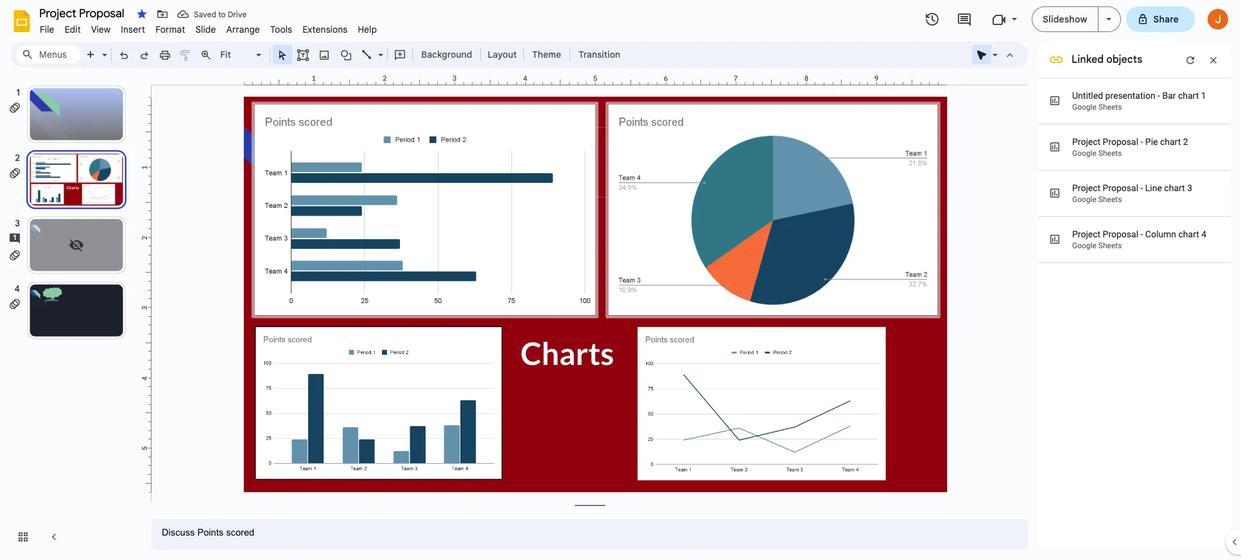 Task type: locate. For each thing, give the bounding box(es) containing it.
google
[[1072, 103, 1097, 112], [1072, 149, 1097, 158], [1072, 195, 1097, 204], [1072, 241, 1097, 250]]

menu bar containing file
[[35, 17, 382, 38]]

proposal inside project proposal - column chart 4 google sheets
[[1103, 229, 1139, 240]]

- for pie
[[1141, 137, 1143, 147]]

drive
[[228, 9, 247, 19]]

google inside untitled presentation - bar chart 1 google sheets
[[1072, 103, 1097, 112]]

3 proposal from the top
[[1103, 229, 1139, 240]]

menu bar inside menu bar "banner"
[[35, 17, 382, 38]]

sheets down project proposal - line chart 3 element
[[1099, 195, 1122, 204]]

format menu item
[[150, 22, 190, 37]]

3 google from the top
[[1072, 195, 1097, 204]]

2 sheets from the top
[[1099, 149, 1122, 158]]

google down "project proposal - pie chart 2" element at the right top of the page
[[1072, 149, 1097, 158]]

2 project from the top
[[1072, 183, 1101, 193]]

extensions
[[303, 24, 348, 35]]

project for project proposal - line chart 3
[[1072, 183, 1101, 193]]

- inside untitled presentation - bar chart 1 google sheets
[[1158, 91, 1160, 101]]

-
[[1158, 91, 1160, 101], [1141, 137, 1143, 147], [1141, 183, 1143, 193], [1141, 229, 1143, 240]]

chart inside project proposal - pie chart 2 google sheets
[[1160, 137, 1181, 147]]

linked
[[1072, 53, 1104, 66]]

1 project from the top
[[1072, 137, 1101, 147]]

new slide with layout image
[[99, 46, 107, 51]]

layout
[[488, 49, 517, 60]]

to
[[218, 9, 226, 19]]

1 vertical spatial project
[[1072, 183, 1101, 193]]

shape image
[[339, 46, 354, 64]]

google inside project proposal - line chart 3 google sheets
[[1072, 195, 1097, 204]]

chart left 2
[[1160, 137, 1181, 147]]

proposal left column
[[1103, 229, 1139, 240]]

- left column
[[1141, 229, 1143, 240]]

proposal
[[1103, 137, 1139, 147], [1103, 183, 1139, 193], [1103, 229, 1139, 240]]

chart for pie
[[1160, 137, 1181, 147]]

slideshow
[[1043, 13, 1088, 25]]

- left bar
[[1158, 91, 1160, 101]]

main toolbar
[[80, 45, 627, 64]]

chart for bar
[[1178, 91, 1199, 101]]

proposal inside project proposal - line chart 3 google sheets
[[1103, 183, 1139, 193]]

chart inside untitled presentation - bar chart 1 google sheets
[[1178, 91, 1199, 101]]

- inside project proposal - column chart 4 google sheets
[[1141, 229, 1143, 240]]

project proposal - pie chart 2 element
[[1072, 137, 1188, 147]]

proposal for pie
[[1103, 137, 1139, 147]]

navigation
[[0, 73, 141, 561]]

chart for line
[[1164, 183, 1185, 193]]

menu bar banner
[[0, 0, 1241, 561]]

arrange
[[226, 24, 260, 35]]

bar
[[1163, 91, 1176, 101]]

google inside project proposal - pie chart 2 google sheets
[[1072, 149, 1097, 158]]

presentation
[[1106, 91, 1156, 101]]

saved
[[194, 9, 216, 19]]

help menu item
[[353, 22, 382, 37]]

2 google from the top
[[1072, 149, 1097, 158]]

project inside project proposal - pie chart 2 google sheets
[[1072, 137, 1101, 147]]

project down project proposal - pie chart 2 google sheets
[[1072, 183, 1101, 193]]

- left line
[[1141, 183, 1143, 193]]

2 vertical spatial project
[[1072, 229, 1101, 240]]

menu bar
[[35, 17, 382, 38]]

sheets inside project proposal - line chart 3 google sheets
[[1099, 195, 1122, 204]]

sheets
[[1099, 103, 1122, 112], [1099, 149, 1122, 158], [1099, 195, 1122, 204], [1099, 241, 1122, 250]]

google down untitled
[[1072, 103, 1097, 112]]

project inside project proposal - column chart 4 google sheets
[[1072, 229, 1101, 240]]

project proposal - column chart 4 google sheets
[[1072, 229, 1207, 250]]

chart inside project proposal - column chart 4 google sheets
[[1179, 229, 1199, 240]]

linked objects application
[[0, 0, 1241, 561]]

sheets for project proposal - line chart 3
[[1099, 195, 1122, 204]]

view menu item
[[86, 22, 116, 37]]

proposal inside project proposal - pie chart 2 google sheets
[[1103, 137, 1139, 147]]

proposal left pie
[[1103, 137, 1139, 147]]

chart
[[1178, 91, 1199, 101], [1160, 137, 1181, 147], [1164, 183, 1185, 193], [1179, 229, 1199, 240]]

1 sheets from the top
[[1099, 103, 1122, 112]]

project down untitled
[[1072, 137, 1101, 147]]

proposal left line
[[1103, 183, 1139, 193]]

3 project from the top
[[1072, 229, 1101, 240]]

chart left 3
[[1164, 183, 1185, 193]]

project proposal - line chart 3 google sheets
[[1072, 183, 1193, 204]]

1 vertical spatial proposal
[[1103, 183, 1139, 193]]

proposal for column
[[1103, 229, 1139, 240]]

untitled presentation - bar chart 1 google sheets
[[1072, 91, 1206, 112]]

google down project proposal - line chart 3 element
[[1072, 195, 1097, 204]]

project down project proposal - line chart 3 google sheets at right
[[1072, 229, 1101, 240]]

google down project proposal - column chart 4 element
[[1072, 241, 1097, 250]]

2 vertical spatial proposal
[[1103, 229, 1139, 240]]

sheets inside untitled presentation - bar chart 1 google sheets
[[1099, 103, 1122, 112]]

3
[[1187, 183, 1193, 193]]

- inside project proposal - line chart 3 google sheets
[[1141, 183, 1143, 193]]

chart left "1"
[[1178, 91, 1199, 101]]

google for project proposal - line chart 3
[[1072, 195, 1097, 204]]

view
[[91, 24, 111, 35]]

1 google from the top
[[1072, 103, 1097, 112]]

background button
[[415, 45, 478, 64]]

1 proposal from the top
[[1103, 137, 1139, 147]]

background
[[421, 49, 472, 60]]

chart left 4
[[1179, 229, 1199, 240]]

- inside project proposal - pie chart 2 google sheets
[[1141, 137, 1143, 147]]

presentation options image
[[1106, 18, 1111, 21]]

project for project proposal - column chart 4
[[1072, 229, 1101, 240]]

line
[[1146, 183, 1162, 193]]

file menu item
[[35, 22, 59, 37]]

sheets down presentation
[[1099, 103, 1122, 112]]

google inside project proposal - column chart 4 google sheets
[[1072, 241, 1097, 250]]

saved to drive button
[[174, 5, 250, 23]]

project proposal - line chart 3 element
[[1072, 183, 1193, 193]]

- left pie
[[1141, 137, 1143, 147]]

sheets for untitled presentation - bar chart 1
[[1099, 103, 1122, 112]]

sheets inside project proposal - column chart 4 google sheets
[[1099, 241, 1122, 250]]

2 proposal from the top
[[1103, 183, 1139, 193]]

0 vertical spatial project
[[1072, 137, 1101, 147]]

transition button
[[573, 45, 626, 64]]

mode and view toolbar
[[972, 42, 1020, 67]]

4 sheets from the top
[[1099, 241, 1122, 250]]

sheets down project proposal - column chart 4 element
[[1099, 241, 1122, 250]]

3 sheets from the top
[[1099, 195, 1122, 204]]

google for project proposal - column chart 4
[[1072, 241, 1097, 250]]

chart inside project proposal - line chart 3 google sheets
[[1164, 183, 1185, 193]]

Zoom field
[[216, 46, 267, 64]]

project inside project proposal - line chart 3 google sheets
[[1072, 183, 1101, 193]]

1
[[1201, 91, 1206, 101]]

project
[[1072, 137, 1101, 147], [1072, 183, 1101, 193], [1072, 229, 1101, 240]]

0 vertical spatial proposal
[[1103, 137, 1139, 147]]

sheets down "project proposal - pie chart 2" element at the right top of the page
[[1099, 149, 1122, 158]]

theme button
[[527, 45, 567, 64]]

Zoom text field
[[218, 46, 254, 64]]

sheets inside project proposal - pie chart 2 google sheets
[[1099, 149, 1122, 158]]

4 google from the top
[[1072, 241, 1097, 250]]

slide menu item
[[190, 22, 221, 37]]



Task type: describe. For each thing, give the bounding box(es) containing it.
google for project proposal - pie chart 2
[[1072, 149, 1097, 158]]

layout button
[[484, 45, 521, 64]]

chart for column
[[1179, 229, 1199, 240]]

slide
[[195, 24, 216, 35]]

transition
[[579, 49, 620, 60]]

tools menu item
[[265, 22, 297, 37]]

google for untitled presentation - bar chart 1
[[1072, 103, 1097, 112]]

project for project proposal - pie chart 2
[[1072, 137, 1101, 147]]

live pointer settings image
[[990, 46, 998, 51]]

proposal for line
[[1103, 183, 1139, 193]]

arrange menu item
[[221, 22, 265, 37]]

insert image image
[[317, 46, 332, 64]]

edit
[[65, 24, 81, 35]]

extensions menu item
[[297, 22, 353, 37]]

Menus field
[[16, 46, 80, 64]]

insert
[[121, 24, 145, 35]]

slideshow button
[[1032, 6, 1098, 32]]

column
[[1146, 229, 1176, 240]]

theme
[[532, 49, 561, 60]]

tools
[[270, 24, 292, 35]]

navigation inside linked objects application
[[0, 73, 141, 561]]

file
[[40, 24, 54, 35]]

- for bar
[[1158, 91, 1160, 101]]

pie
[[1146, 137, 1158, 147]]

Rename text field
[[35, 5, 132, 21]]

untitled
[[1072, 91, 1103, 101]]

untitled presentation - bar chart 1 element
[[1072, 91, 1206, 101]]

sheets for project proposal - column chart 4
[[1099, 241, 1122, 250]]

2
[[1183, 137, 1188, 147]]

linked objects section
[[1036, 0, 1231, 550]]

project proposal - pie chart 2 google sheets
[[1072, 137, 1188, 158]]

Star checkbox
[[133, 5, 151, 23]]

linked objects
[[1072, 53, 1143, 66]]

share
[[1154, 13, 1179, 25]]

objects
[[1107, 53, 1143, 66]]

sheets for project proposal - pie chart 2
[[1099, 149, 1122, 158]]

share button
[[1126, 6, 1195, 32]]

edit menu item
[[59, 22, 86, 37]]

- for column
[[1141, 229, 1143, 240]]

4
[[1202, 229, 1207, 240]]

project proposal - column chart 4 element
[[1072, 229, 1207, 240]]

- for line
[[1141, 183, 1143, 193]]

insert menu item
[[116, 22, 150, 37]]

saved to drive
[[194, 9, 247, 19]]

format
[[156, 24, 185, 35]]

help
[[358, 24, 377, 35]]



Task type: vqa. For each thing, say whether or not it's contained in the screenshot.
setup
no



